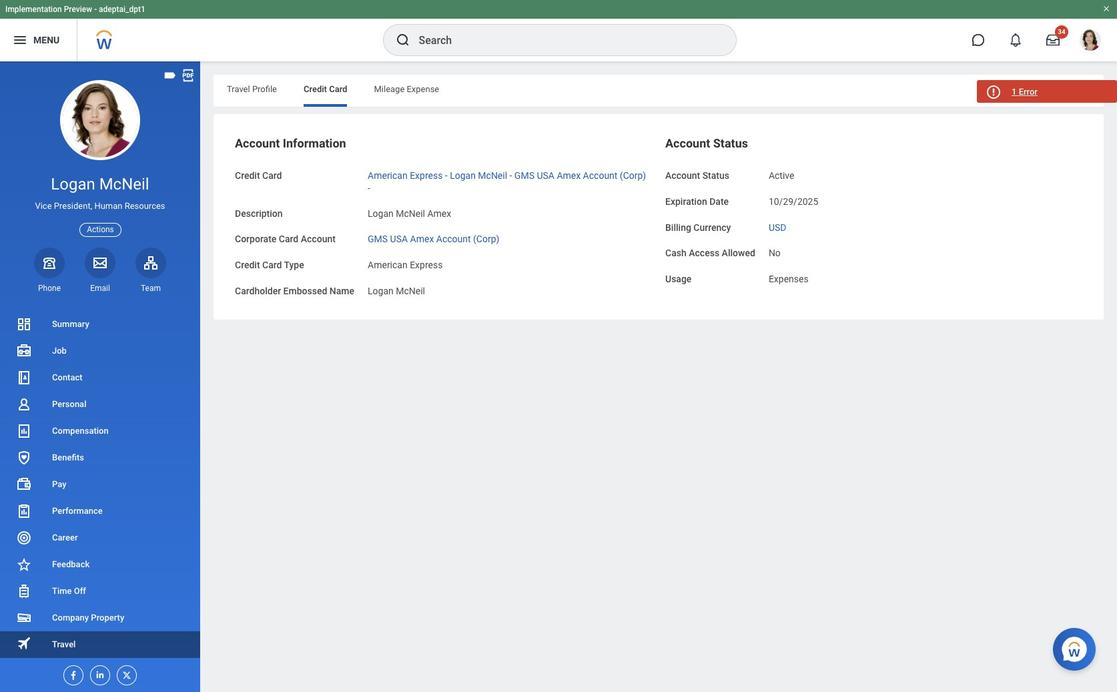 Task type: vqa. For each thing, say whether or not it's contained in the screenshot.
Create
no



Task type: locate. For each thing, give the bounding box(es) containing it.
1 vertical spatial gms
[[368, 234, 388, 244]]

0 vertical spatial account status
[[665, 136, 748, 150]]

feedback link
[[0, 551, 200, 578]]

american for american express
[[368, 260, 408, 270]]

logan inside description element
[[368, 208, 394, 219]]

0 horizontal spatial logan mcneil
[[51, 175, 149, 194]]

pay image
[[16, 477, 32, 493]]

credit down corporate at left
[[235, 260, 260, 270]]

1 vertical spatial amex
[[427, 208, 451, 219]]

list
[[0, 311, 200, 658]]

1 vertical spatial credit card
[[235, 170, 282, 181]]

34 button
[[1039, 25, 1069, 55]]

- inside the menu banner
[[94, 5, 97, 14]]

contact link
[[0, 364, 200, 391]]

0 horizontal spatial (corp)
[[473, 234, 500, 244]]

2 vertical spatial amex
[[410, 234, 434, 244]]

benefits
[[52, 453, 84, 463]]

credit card up description
[[235, 170, 282, 181]]

time off
[[52, 586, 86, 596]]

express up description element
[[410, 170, 443, 181]]

job image
[[16, 343, 32, 359]]

resources
[[125, 201, 165, 211]]

travel left profile at left
[[227, 84, 250, 94]]

american inside american express - logan mcneil - gms usa amex account (corp) -
[[368, 170, 408, 181]]

0 vertical spatial logan mcneil
[[51, 175, 149, 194]]

team link
[[136, 247, 166, 294]]

mcneil inside navigation pane region
[[99, 175, 149, 194]]

0 vertical spatial amex
[[557, 170, 581, 181]]

name
[[330, 286, 354, 296]]

logan mcneil inside navigation pane region
[[51, 175, 149, 194]]

account status
[[665, 136, 748, 150], [665, 170, 730, 181]]

1 vertical spatial express
[[410, 260, 443, 270]]

contact image
[[16, 370, 32, 386]]

justify image
[[12, 32, 28, 48]]

summary
[[52, 319, 89, 329]]

0 vertical spatial credit card
[[304, 84, 347, 94]]

0 vertical spatial express
[[410, 170, 443, 181]]

express down the gms usa amex account (corp)
[[410, 260, 443, 270]]

menu button
[[0, 19, 77, 61]]

american express
[[368, 260, 443, 270]]

logan up description element
[[450, 170, 476, 181]]

compensation image
[[16, 423, 32, 439]]

0 horizontal spatial travel
[[52, 639, 76, 649]]

1 vertical spatial american
[[368, 260, 408, 270]]

1
[[1012, 87, 1017, 97]]

email
[[90, 284, 110, 293]]

account
[[235, 136, 280, 150], [665, 136, 710, 150], [583, 170, 618, 181], [665, 170, 700, 181], [301, 234, 336, 244], [436, 234, 471, 244]]

access
[[689, 248, 720, 258]]

logan mcneil inside account information group
[[368, 286, 425, 296]]

american up description element
[[368, 170, 408, 181]]

1 horizontal spatial (corp)
[[620, 170, 646, 181]]

account status group
[[665, 136, 1083, 286]]

email button
[[85, 247, 115, 294]]

logan up american express element
[[368, 208, 394, 219]]

credit card up information
[[304, 84, 347, 94]]

expiration date element
[[769, 188, 819, 208]]

team logan mcneil element
[[136, 283, 166, 294]]

0 horizontal spatial credit card
[[235, 170, 282, 181]]

express inside american express - logan mcneil - gms usa amex account (corp) -
[[410, 170, 443, 181]]

0 vertical spatial gms
[[515, 170, 535, 181]]

human
[[94, 201, 122, 211]]

0 vertical spatial usa
[[537, 170, 555, 181]]

logan inside american express - logan mcneil - gms usa amex account (corp) -
[[450, 170, 476, 181]]

american up the cardholder embossed name element on the left top of the page
[[368, 260, 408, 270]]

credit card inside account information group
[[235, 170, 282, 181]]

1 horizontal spatial credit card
[[304, 84, 347, 94]]

credit
[[304, 84, 327, 94], [235, 170, 260, 181], [235, 260, 260, 270]]

facebook image
[[64, 666, 79, 681]]

express
[[410, 170, 443, 181], [410, 260, 443, 270]]

0 vertical spatial credit
[[304, 84, 327, 94]]

usd link
[[769, 219, 787, 233]]

pay link
[[0, 471, 200, 498]]

logan down american express
[[368, 286, 394, 296]]

card
[[329, 84, 347, 94], [262, 170, 282, 181], [279, 234, 299, 244], [262, 260, 282, 270]]

logan
[[450, 170, 476, 181], [51, 175, 95, 194], [368, 208, 394, 219], [368, 286, 394, 296]]

1 vertical spatial account status
[[665, 170, 730, 181]]

travel
[[227, 84, 250, 94], [52, 639, 76, 649]]

travel inside tab list
[[227, 84, 250, 94]]

0 horizontal spatial usa
[[390, 234, 408, 244]]

phone button
[[34, 247, 65, 294]]

1 express from the top
[[410, 170, 443, 181]]

1 vertical spatial usa
[[390, 234, 408, 244]]

1 horizontal spatial logan mcneil
[[368, 286, 425, 296]]

actions
[[87, 225, 114, 234]]

2 account status from the top
[[665, 170, 730, 181]]

mileage
[[374, 84, 405, 94]]

menu banner
[[0, 0, 1117, 61]]

1 horizontal spatial travel
[[227, 84, 250, 94]]

1 vertical spatial travel
[[52, 639, 76, 649]]

american for american express - logan mcneil - gms usa amex account (corp) -
[[368, 170, 408, 181]]

expiration date
[[665, 196, 729, 207]]

card down 'account information'
[[262, 170, 282, 181]]

1 horizontal spatial gms
[[515, 170, 535, 181]]

amex inside american express - logan mcneil - gms usa amex account (corp) -
[[557, 170, 581, 181]]

cash access allowed
[[665, 248, 756, 258]]

express inside american express element
[[410, 260, 443, 270]]

logan mcneil
[[51, 175, 149, 194], [368, 286, 425, 296]]

travel down company
[[52, 639, 76, 649]]

0 vertical spatial travel
[[227, 84, 250, 94]]

american
[[368, 170, 408, 181], [368, 260, 408, 270]]

search image
[[395, 32, 411, 48]]

credit up description
[[235, 170, 260, 181]]

corporate
[[235, 234, 277, 244]]

tag image
[[163, 68, 178, 83]]

profile logan mcneil image
[[1080, 29, 1101, 53]]

gms
[[515, 170, 535, 181], [368, 234, 388, 244]]

information
[[283, 136, 346, 150]]

no
[[769, 248, 781, 258]]

company property image
[[16, 610, 32, 626]]

1 horizontal spatial usa
[[537, 170, 555, 181]]

1 error button
[[977, 80, 1117, 103]]

logan mcneil up vice president, human resources
[[51, 175, 149, 194]]

card left type at top left
[[262, 260, 282, 270]]

career
[[52, 533, 78, 543]]

1 american from the top
[[368, 170, 408, 181]]

phone logan mcneil element
[[34, 283, 65, 294]]

1 vertical spatial status
[[703, 170, 730, 181]]

actions button
[[80, 223, 121, 237]]

-
[[94, 5, 97, 14], [445, 170, 448, 181], [510, 170, 512, 181], [368, 183, 370, 193]]

feedback image
[[16, 557, 32, 573]]

mcneil inside description element
[[396, 208, 425, 219]]

inbox large image
[[1047, 33, 1060, 47]]

personal link
[[0, 391, 200, 418]]

tab list
[[214, 75, 1104, 107]]

mcneil
[[478, 170, 507, 181], [99, 175, 149, 194], [396, 208, 425, 219], [396, 286, 425, 296]]

express for american express - logan mcneil - gms usa amex account (corp) -
[[410, 170, 443, 181]]

error
[[1019, 87, 1038, 97]]

cash
[[665, 248, 687, 258]]

account inside american express - logan mcneil - gms usa amex account (corp) -
[[583, 170, 618, 181]]

allowed
[[722, 248, 756, 258]]

Search Workday  search field
[[419, 25, 709, 55]]

company property link
[[0, 605, 200, 631]]

0 vertical spatial (corp)
[[620, 170, 646, 181]]

amex inside description element
[[427, 208, 451, 219]]

career image
[[16, 530, 32, 546]]

expenses element
[[769, 271, 809, 284]]

card up type at top left
[[279, 234, 299, 244]]

2 express from the top
[[410, 260, 443, 270]]

10/29/2025
[[769, 196, 819, 207]]

pay
[[52, 479, 66, 489]]

credit card
[[304, 84, 347, 94], [235, 170, 282, 181]]

(corp)
[[620, 170, 646, 181], [473, 234, 500, 244]]

0 vertical spatial american
[[368, 170, 408, 181]]

card left mileage
[[329, 84, 347, 94]]

2 american from the top
[[368, 260, 408, 270]]

linkedin image
[[91, 666, 105, 680]]

credit right profile at left
[[304, 84, 327, 94]]

logan up president,
[[51, 175, 95, 194]]

travel inside list
[[52, 639, 76, 649]]

usa
[[537, 170, 555, 181], [390, 234, 408, 244]]

description element
[[368, 200, 451, 220]]

list containing summary
[[0, 311, 200, 658]]

expenses
[[769, 274, 809, 284]]

1 vertical spatial credit
[[235, 170, 260, 181]]

american express - logan mcneil - gms usa amex account (corp) -
[[368, 170, 646, 193]]

compensation
[[52, 426, 109, 436]]

1 vertical spatial logan mcneil
[[368, 286, 425, 296]]

amex
[[557, 170, 581, 181], [427, 208, 451, 219], [410, 234, 434, 244]]

travel for travel profile
[[227, 84, 250, 94]]

expense
[[407, 84, 439, 94]]

logan mcneil down american express
[[368, 286, 425, 296]]



Task type: describe. For each thing, give the bounding box(es) containing it.
phone image
[[40, 255, 59, 271]]

personal image
[[16, 396, 32, 412]]

property
[[91, 613, 124, 623]]

vice
[[35, 201, 52, 211]]

time off image
[[16, 583, 32, 599]]

logan inside the cardholder embossed name element
[[368, 286, 394, 296]]

date
[[710, 196, 729, 207]]

summary link
[[0, 311, 200, 338]]

travel link
[[0, 631, 200, 658]]

performance
[[52, 506, 103, 516]]

job
[[52, 346, 67, 356]]

gms usa amex account (corp)
[[368, 234, 500, 244]]

contact
[[52, 372, 83, 382]]

american express - logan mcneil - gms usa amex account (corp) - link
[[368, 168, 646, 193]]

cash access allowed element
[[769, 240, 781, 260]]

usage
[[665, 274, 692, 284]]

account information
[[235, 136, 346, 150]]

navigation pane region
[[0, 61, 200, 692]]

express for american express
[[410, 260, 443, 270]]

profile
[[252, 84, 277, 94]]

1 error
[[1012, 87, 1038, 97]]

president,
[[54, 201, 92, 211]]

close environment banner image
[[1103, 5, 1111, 13]]

account information button
[[235, 136, 346, 150]]

cardholder embossed name
[[235, 286, 354, 296]]

billing
[[665, 222, 691, 233]]

company property
[[52, 613, 124, 623]]

mcneil inside the cardholder embossed name element
[[396, 286, 425, 296]]

gms inside american express - logan mcneil - gms usa amex account (corp) -
[[515, 170, 535, 181]]

type
[[284, 260, 304, 270]]

credit card inside tab list
[[304, 84, 347, 94]]

preview
[[64, 5, 92, 14]]

logan mcneil amex
[[368, 208, 451, 219]]

credit card type
[[235, 260, 304, 270]]

1 vertical spatial (corp)
[[473, 234, 500, 244]]

0 horizontal spatial gms
[[368, 234, 388, 244]]

currency
[[694, 222, 731, 233]]

0 vertical spatial status
[[713, 136, 748, 150]]

phone
[[38, 284, 61, 293]]

cardholder embossed name element
[[368, 278, 425, 297]]

card inside tab list
[[329, 84, 347, 94]]

2 vertical spatial credit
[[235, 260, 260, 270]]

travel profile
[[227, 84, 277, 94]]

mileage expense
[[374, 84, 439, 94]]

usa inside american express - logan mcneil - gms usa amex account (corp) -
[[537, 170, 555, 181]]

(corp) inside american express - logan mcneil - gms usa amex account (corp) -
[[620, 170, 646, 181]]

menu
[[33, 34, 60, 45]]

personal
[[52, 399, 86, 409]]

travel image
[[16, 636, 32, 652]]

implementation preview -   adeptai_dpt1
[[5, 5, 145, 14]]

performance link
[[0, 498, 200, 525]]

email logan mcneil element
[[85, 283, 115, 294]]

summary image
[[16, 316, 32, 332]]

logan inside navigation pane region
[[51, 175, 95, 194]]

embossed
[[283, 286, 327, 296]]

company
[[52, 613, 89, 623]]

active
[[769, 170, 795, 181]]

feedback
[[52, 559, 90, 569]]

team
[[141, 284, 161, 293]]

off
[[74, 586, 86, 596]]

1 account status from the top
[[665, 136, 748, 150]]

account information group
[[235, 136, 652, 298]]

time
[[52, 586, 72, 596]]

expiration
[[665, 196, 707, 207]]

34
[[1058, 28, 1066, 35]]

adeptai_dpt1
[[99, 5, 145, 14]]

job link
[[0, 338, 200, 364]]

usd
[[769, 222, 787, 233]]

gms usa amex account (corp) link
[[368, 231, 500, 244]]

exclamation image
[[988, 87, 998, 97]]

view printable version (pdf) image
[[181, 68, 196, 83]]

american express element
[[368, 257, 443, 270]]

implementation
[[5, 5, 62, 14]]

description
[[235, 208, 283, 219]]

compensation link
[[0, 418, 200, 445]]

active element
[[769, 168, 795, 181]]

benefits link
[[0, 445, 200, 471]]

corporate card account
[[235, 234, 336, 244]]

account status button
[[665, 136, 748, 150]]

vice president, human resources
[[35, 201, 165, 211]]

career link
[[0, 525, 200, 551]]

notifications large image
[[1009, 33, 1023, 47]]

mail image
[[92, 255, 108, 271]]

x image
[[117, 666, 132, 681]]

amex for gms usa amex account (corp)
[[410, 234, 434, 244]]

cardholder
[[235, 286, 281, 296]]

performance image
[[16, 503, 32, 519]]

benefits image
[[16, 450, 32, 466]]

billing currency
[[665, 222, 731, 233]]

travel for travel
[[52, 639, 76, 649]]

tab list containing travel profile
[[214, 75, 1104, 107]]

view team image
[[143, 255, 159, 271]]

time off link
[[0, 578, 200, 605]]

mcneil inside american express - logan mcneil - gms usa amex account (corp) -
[[478, 170, 507, 181]]

amex for logan mcneil amex
[[427, 208, 451, 219]]



